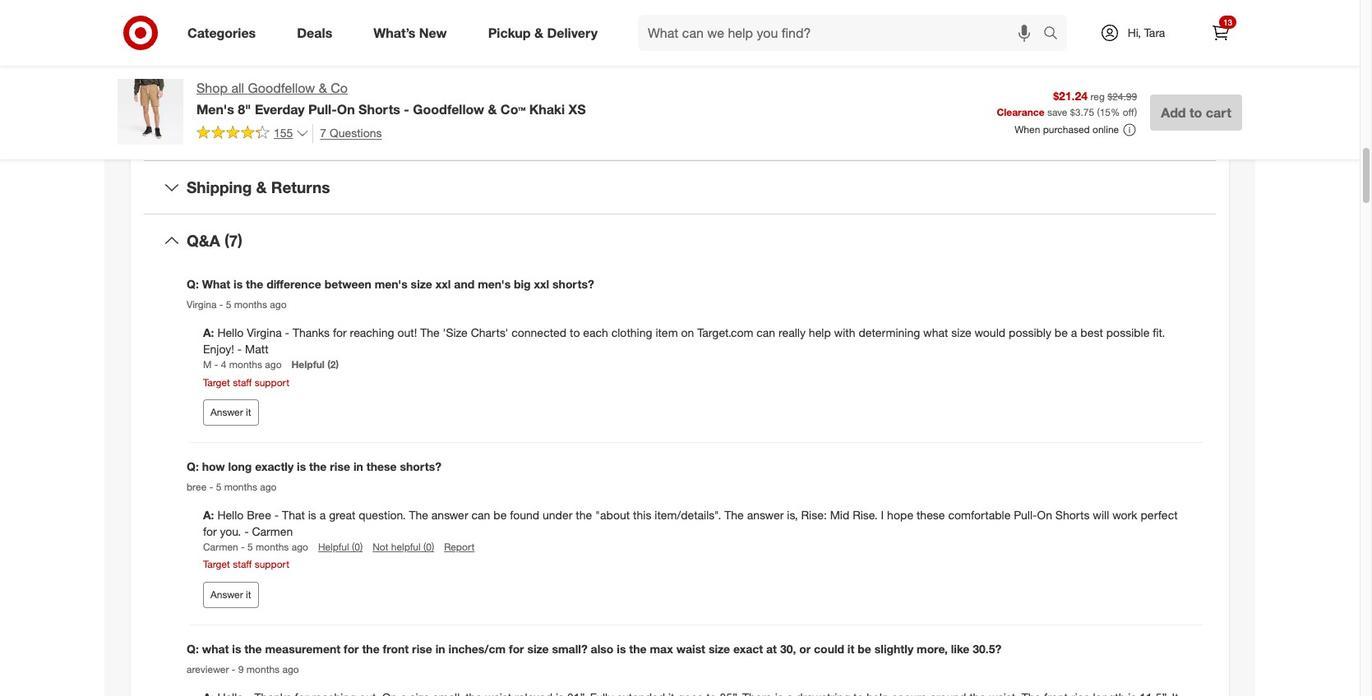 Task type: describe. For each thing, give the bounding box(es) containing it.
all
[[231, 80, 244, 96]]

pickup & delivery
[[488, 24, 598, 41]]

(
[[1097, 106, 1100, 119]]

rise.
[[853, 508, 878, 522]]

be for determining
[[1055, 326, 1068, 340]]

pull- inside shop all goodfellow & co men's 8" everday pull-on shorts - goodfellow & co™ khaki xs
[[308, 101, 337, 117]]

not
[[373, 541, 388, 554]]

reaching
[[350, 326, 394, 340]]

the left measurement
[[244, 642, 262, 656]]

is up 9 on the left bottom
[[232, 642, 241, 656]]

off
[[1123, 106, 1135, 119]]

2 (0) from the left
[[423, 541, 434, 554]]

a: for hello virgina - thanks for reaching out! the 'size charts' connected to each clothing item on target.com can really help with determining what size would possibly be a best possible fit. enjoy! - matt
[[203, 326, 217, 340]]

& right 'pickup' at the top left of the page
[[534, 24, 543, 41]]

in inside q: what is the measurement for the front rise in inches/cm for size small? also is the max waist size exact at 30, or could it be slightly more, like 30.5? areviewer - 9 months ago
[[436, 642, 445, 656]]

q&a (7)
[[187, 231, 243, 250]]

hi, tara
[[1128, 25, 1165, 39]]

virgina inside hello virgina - thanks for reaching out! the 'size charts' connected to each clothing item on target.com can really help with determining what size would possibly be a best possible fit. enjoy! - matt
[[247, 326, 282, 340]]

)
[[1135, 106, 1137, 119]]

carmen inside the hello bree - that is a great question. the answer can be found under the "about this item/details". the answer is, rise: mid rise. i hope these comfortable pull-on shorts will work perfect for you. - carmen
[[252, 525, 293, 539]]

for left front
[[344, 642, 359, 656]]

fit.
[[1153, 326, 1165, 340]]

ago down that
[[292, 541, 308, 554]]

possible
[[1106, 326, 1150, 340]]

found
[[510, 508, 539, 522]]

could
[[814, 642, 844, 656]]

when purchased online
[[1015, 124, 1119, 136]]

areviewer
[[187, 664, 229, 676]]

(7)
[[225, 231, 243, 250]]

men's
[[197, 101, 234, 117]]

rise:
[[801, 508, 827, 522]]

- inside the "q: how long exactly is the rise in these shorts? bree - 5 months ago"
[[209, 481, 213, 494]]

will
[[1093, 508, 1109, 522]]

matt
[[245, 342, 269, 356]]

what
[[202, 277, 230, 291]]

shorts inside the hello bree - that is a great question. the answer can be found under the "about this item/details". the answer is, rise: mid rise. i hope these comfortable pull-on shorts will work perfect for you. - carmen
[[1056, 508, 1090, 522]]

the up 'helpful' on the left bottom of page
[[409, 508, 428, 522]]

3.75
[[1075, 106, 1094, 119]]

thanks
[[293, 326, 330, 340]]

q: what is the difference between men's size xxl and men's big xxl shorts? virgina - 5 months ago
[[187, 277, 594, 311]]

on inside the hello bree - that is a great question. the answer can be found under the "about this item/details". the answer is, rise: mid rise. i hope these comfortable pull-on shorts will work perfect for you. - carmen
[[1037, 508, 1052, 522]]

not helpful  (0) button
[[373, 540, 434, 555]]

staff for virgina
[[233, 376, 252, 389]]

the left max
[[629, 642, 647, 656]]

shop all goodfellow & co men's 8" everday pull-on shorts - goodfellow & co™ khaki xs
[[197, 80, 586, 117]]

categories
[[187, 24, 256, 41]]

"about
[[595, 508, 630, 522]]

at
[[766, 642, 777, 656]]

1 (0) from the left
[[352, 541, 363, 554]]

front
[[383, 642, 409, 656]]

i
[[881, 508, 884, 522]]

is right also
[[617, 642, 626, 656]]

between
[[324, 277, 371, 291]]

really
[[779, 326, 806, 340]]

months down "bree"
[[256, 541, 289, 554]]

for inside hello virgina - thanks for reaching out! the 'size charts' connected to each clothing item on target.com can really help with determining what size would possibly be a best possible fit. enjoy! - matt
[[333, 326, 347, 340]]

hello for bree
[[217, 508, 244, 522]]

can inside hello virgina - thanks for reaching out! the 'size charts' connected to each clothing item on target.com can really help with determining what size would possibly be a best possible fit. enjoy! - matt
[[757, 326, 775, 340]]

answer it for hello bree - that is a great question. the answer can be found under the "about this item/details". the answer is, rise: mid rise. i hope these comfortable pull-on shorts will work perfect for you. - carmen
[[210, 588, 251, 601]]

5 inside q: what is the difference between men's size xxl and men's big xxl shorts? virgina - 5 months ago
[[226, 299, 231, 311]]

size inside q: what is the difference between men's size xxl and men's big xxl shorts? virgina - 5 months ago
[[411, 277, 432, 291]]

work
[[1113, 508, 1138, 522]]

perfect
[[1141, 508, 1178, 522]]

a: for hello bree - that is a great question. the answer can be found under the "about this item/details". the answer is, rise: mid rise. i hope these comfortable pull-on shorts will work perfect for you. - carmen
[[203, 508, 217, 522]]

determining
[[859, 326, 920, 340]]

how
[[202, 459, 225, 473]]

8"
[[238, 101, 251, 117]]

pull- inside the hello bree - that is a great question. the answer can be found under the "about this item/details". the answer is, rise: mid rise. i hope these comfortable pull-on shorts will work perfect for you. - carmen
[[1014, 508, 1037, 522]]

$21.24
[[1053, 89, 1088, 103]]

& inside dropdown button
[[256, 178, 267, 197]]

delivery
[[547, 24, 598, 41]]

to inside button
[[1190, 104, 1202, 121]]

image of men's 8" everday pull-on shorts - goodfellow & co™ khaki xs image
[[118, 79, 183, 145]]

waist
[[676, 642, 705, 656]]

helpful for helpful  (0)
[[318, 541, 349, 554]]

hello virgina - thanks for reaching out! the 'size charts' connected to each clothing item on target.com can really help with determining what size would possibly be a best possible fit. enjoy! - matt
[[203, 326, 1165, 356]]

staff for bree
[[233, 559, 252, 571]]

enjoy!
[[203, 342, 234, 356]]

like
[[951, 642, 970, 656]]

months down matt
[[229, 359, 262, 371]]

m - 4 months ago
[[203, 359, 282, 371]]

when
[[1015, 124, 1040, 136]]

that
[[282, 508, 305, 522]]

ago inside the "q: how long exactly is the rise in these shorts? bree - 5 months ago"
[[260, 481, 277, 494]]

shorts? inside q: what is the difference between men's size xxl and men's big xxl shorts? virgina - 5 months ago
[[553, 277, 594, 291]]

the left front
[[362, 642, 380, 656]]

a inside the hello bree - that is a great question. the answer can be found under the "about this item/details". the answer is, rise: mid rise. i hope these comfortable pull-on shorts will work perfect for you. - carmen
[[320, 508, 326, 522]]

answer it button for hello bree - that is a great question. the answer can be found under the "about this item/details". the answer is, rise: mid rise. i hope these comfortable pull-on shorts will work perfect for you. - carmen
[[203, 582, 259, 608]]

xs
[[569, 101, 586, 117]]

exactly
[[255, 459, 294, 473]]

q: for q: what is the measurement for the front rise in inches/cm for size small? also is the max waist size exact at 30, or could it be slightly more, like 30.5?
[[187, 642, 199, 656]]

best
[[1081, 326, 1103, 340]]

difference
[[267, 277, 321, 291]]

q: for q: what is the difference between men's size xxl and men's big xxl shorts?
[[187, 277, 199, 291]]

155
[[274, 126, 293, 140]]

can inside the hello bree - that is a great question. the answer can be found under the "about this item/details". the answer is, rise: mid rise. i hope these comfortable pull-on shorts will work perfect for you. - carmen
[[472, 508, 490, 522]]

7 questions link
[[313, 124, 382, 143]]

long
[[228, 459, 252, 473]]

4
[[221, 359, 226, 371]]

report button
[[444, 540, 475, 555]]

pickup & delivery link
[[474, 15, 618, 51]]

exact
[[733, 642, 763, 656]]

shipping
[[187, 178, 252, 197]]

inches/cm
[[449, 642, 506, 656]]

rise inside the "q: how long exactly is the rise in these shorts? bree - 5 months ago"
[[330, 459, 350, 473]]

size right waist
[[709, 642, 730, 656]]

is inside the "q: how long exactly is the rise in these shorts? bree - 5 months ago"
[[297, 459, 306, 473]]

also
[[591, 642, 614, 656]]

returns
[[271, 178, 330, 197]]

co
[[331, 80, 348, 96]]

13
[[1223, 17, 1232, 27]]

is inside the hello bree - that is a great question. the answer can be found under the "about this item/details". the answer is, rise: mid rise. i hope these comfortable pull-on shorts will work perfect for you. - carmen
[[308, 508, 316, 522]]

2 answer from the left
[[747, 508, 784, 522]]

months inside the "q: how long exactly is the rise in these shorts? bree - 5 months ago"
[[224, 481, 257, 494]]

q: how long exactly is the rise in these shorts? bree - 5 months ago
[[187, 459, 442, 494]]

on inside shop all goodfellow & co men's 8" everday pull-on shorts - goodfellow & co™ khaki xs
[[337, 101, 355, 117]]

for inside the hello bree - that is a great question. the answer can be found under the "about this item/details". the answer is, rise: mid rise. i hope these comfortable pull-on shorts will work perfect for you. - carmen
[[203, 525, 217, 539]]

tara
[[1144, 25, 1165, 39]]

these inside the hello bree - that is a great question. the answer can be found under the "about this item/details". the answer is, rise: mid rise. i hope these comfortable pull-on shorts will work perfect for you. - carmen
[[917, 508, 945, 522]]

questions
[[330, 126, 382, 140]]

it for hello virgina - thanks for reaching out! the 'size charts' connected to each clothing item on target.com can really help with determining what size would possibly be a best possible fit. enjoy! - matt
[[246, 406, 251, 418]]

hope
[[887, 508, 914, 522]]

is inside q: what is the difference between men's size xxl and men's big xxl shorts? virgina - 5 months ago
[[234, 277, 243, 291]]

1 vertical spatial goodfellow
[[413, 101, 484, 117]]

slightly
[[875, 642, 914, 656]]

ago inside q: what is the measurement for the front rise in inches/cm for size small? also is the max waist size exact at 30, or could it be slightly more, like 30.5? areviewer - 9 months ago
[[282, 664, 299, 676]]



Task type: locate. For each thing, give the bounding box(es) containing it.
1 vertical spatial pull-
[[1014, 508, 1037, 522]]

be left best
[[1055, 326, 1068, 340]]

0 horizontal spatial what
[[202, 642, 229, 656]]

the inside the "q: how long exactly is the rise in these shorts? bree - 5 months ago"
[[309, 459, 327, 473]]

max
[[650, 642, 673, 656]]

charts'
[[471, 326, 508, 340]]

months inside q: what is the difference between men's size xxl and men's big xxl shorts? virgina - 5 months ago
[[234, 299, 267, 311]]

0 vertical spatial 5
[[226, 299, 231, 311]]

0 vertical spatial shorts
[[359, 101, 400, 117]]

0 vertical spatial these
[[366, 459, 397, 473]]

target down you.
[[203, 559, 230, 571]]

2 target staff support from the top
[[203, 559, 289, 571]]

5 down "bree"
[[248, 541, 253, 554]]

what
[[923, 326, 948, 340], [202, 642, 229, 656]]

$
[[1070, 106, 1075, 119]]

support down carmen - 5 months ago
[[255, 559, 289, 571]]

add
[[1161, 104, 1186, 121]]

months up matt
[[234, 299, 267, 311]]

0 vertical spatial support
[[255, 376, 289, 389]]

helpful  (0) button
[[318, 540, 363, 555]]

reg
[[1091, 91, 1105, 103]]

1 vertical spatial carmen
[[203, 541, 238, 554]]

answer it button for hello virgina - thanks for reaching out! the 'size charts' connected to each clothing item on target.com can really help with determining what size would possibly be a best possible fit. enjoy! - matt
[[203, 399, 259, 426]]

2 answer it button from the top
[[203, 582, 259, 608]]

1 vertical spatial support
[[255, 559, 289, 571]]

- inside q: what is the measurement for the front rise in inches/cm for size small? also is the max waist size exact at 30, or could it be slightly more, like 30.5? areviewer - 9 months ago
[[232, 664, 236, 676]]

would
[[975, 326, 1006, 340]]

shop
[[197, 80, 228, 96]]

what right determining
[[923, 326, 948, 340]]

q: inside the "q: how long exactly is the rise in these shorts? bree - 5 months ago"
[[187, 459, 199, 473]]

shorts left will
[[1056, 508, 1090, 522]]

the
[[420, 326, 440, 340], [409, 508, 428, 522], [725, 508, 744, 522]]

2 xxl from the left
[[534, 277, 549, 291]]

possibly
[[1009, 326, 1052, 340]]

add to cart button
[[1150, 94, 1242, 131]]

the right the exactly
[[309, 459, 327, 473]]

0 horizontal spatial answer
[[432, 508, 468, 522]]

0 vertical spatial target staff support
[[203, 376, 289, 389]]

helpful left (2)
[[292, 359, 325, 371]]

pickup
[[488, 24, 531, 41]]

2 vertical spatial be
[[858, 642, 871, 656]]

xxl left the and
[[436, 277, 451, 291]]

2 horizontal spatial 5
[[248, 541, 253, 554]]

2 target from the top
[[203, 559, 230, 571]]

0 vertical spatial goodfellow
[[248, 80, 315, 96]]

rise right front
[[412, 642, 432, 656]]

0 vertical spatial helpful
[[292, 359, 325, 371]]

1 horizontal spatial can
[[757, 326, 775, 340]]

q: what is the measurement for the front rise in inches/cm for size small? also is the max waist size exact at 30, or could it be slightly more, like 30.5? areviewer - 9 months ago
[[187, 642, 1002, 676]]

online
[[1093, 124, 1119, 136]]

target staff support down m - 4 months ago
[[203, 376, 289, 389]]

in inside the "q: how long exactly is the rise in these shorts? bree - 5 months ago"
[[353, 459, 363, 473]]

%
[[1111, 106, 1120, 119]]

rise up great
[[330, 459, 350, 473]]

1 horizontal spatial on
[[1037, 508, 1052, 522]]

15
[[1100, 106, 1111, 119]]

shorts? up the question.
[[400, 459, 442, 473]]

0 vertical spatial be
[[1055, 326, 1068, 340]]

men's right between
[[375, 277, 408, 291]]

2 men's from the left
[[478, 277, 511, 291]]

in left inches/cm
[[436, 642, 445, 656]]

1 horizontal spatial virgina
[[247, 326, 282, 340]]

these inside the "q: how long exactly is the rise in these shorts? bree - 5 months ago"
[[366, 459, 397, 473]]

0 horizontal spatial be
[[493, 508, 507, 522]]

help
[[809, 326, 831, 340]]

is right that
[[308, 508, 316, 522]]

size inside hello virgina - thanks for reaching out! the 'size charts' connected to each clothing item on target.com can really help with determining what size would possibly be a best possible fit. enjoy! - matt
[[952, 326, 972, 340]]

in up great
[[353, 459, 363, 473]]

be left found
[[493, 508, 507, 522]]

1 vertical spatial staff
[[233, 559, 252, 571]]

support down m - 4 months ago
[[255, 376, 289, 389]]

1 vertical spatial it
[[246, 588, 251, 601]]

30.5?
[[973, 642, 1002, 656]]

these right hope
[[917, 508, 945, 522]]

carmen down you.
[[203, 541, 238, 554]]

target.com
[[697, 326, 753, 340]]

new
[[419, 24, 447, 41]]

it
[[246, 406, 251, 418], [246, 588, 251, 601], [848, 642, 855, 656]]

hello inside hello virgina - thanks for reaching out! the 'size charts' connected to each clothing item on target.com can really help with determining what size would possibly be a best possible fit. enjoy! - matt
[[217, 326, 244, 340]]

0 vertical spatial target
[[203, 376, 230, 389]]

1 vertical spatial these
[[917, 508, 945, 522]]

q: left how
[[187, 459, 199, 473]]

it down carmen - 5 months ago
[[246, 588, 251, 601]]

helpful down great
[[318, 541, 349, 554]]

1 horizontal spatial in
[[436, 642, 445, 656]]

a inside hello virgina - thanks for reaching out! the 'size charts' connected to each clothing item on target.com can really help with determining what size would possibly be a best possible fit. enjoy! - matt
[[1071, 326, 1077, 340]]

0 vertical spatial answer it button
[[203, 399, 259, 426]]

0 horizontal spatial goodfellow
[[248, 80, 315, 96]]

the inside hello virgina - thanks for reaching out! the 'size charts' connected to each clothing item on target.com can really help with determining what size would possibly be a best possible fit. enjoy! - matt
[[420, 326, 440, 340]]

shipping & returns
[[187, 178, 330, 197]]

shorts?
[[553, 277, 594, 291], [400, 459, 442, 473]]

- inside q: what is the difference between men's size xxl and men's big xxl shorts? virgina - 5 months ago
[[219, 299, 223, 311]]

0 horizontal spatial shorts?
[[400, 459, 442, 473]]

7 questions
[[320, 126, 382, 140]]

hello for virgina
[[217, 326, 244, 340]]

answer it button down carmen - 5 months ago
[[203, 582, 259, 608]]

the right "item/details"." at the bottom
[[725, 508, 744, 522]]

0 horizontal spatial in
[[353, 459, 363, 473]]

be left slightly
[[858, 642, 871, 656]]

hello inside the hello bree - that is a great question. the answer can be found under the "about this item/details". the answer is, rise: mid rise. i hope these comfortable pull-on shorts will work perfect for you. - carmen
[[217, 508, 244, 522]]

0 vertical spatial to
[[1190, 104, 1202, 121]]

what's new
[[373, 24, 447, 41]]

2 answer it from the top
[[210, 588, 251, 601]]

target down 4
[[203, 376, 230, 389]]

0 vertical spatial a
[[1071, 326, 1077, 340]]

q:
[[187, 277, 199, 291], [187, 459, 199, 473], [187, 642, 199, 656]]

1 target from the top
[[203, 376, 230, 389]]

what inside hello virgina - thanks for reaching out! the 'size charts' connected to each clothing item on target.com can really help with determining what size would possibly be a best possible fit. enjoy! - matt
[[923, 326, 948, 340]]

1 horizontal spatial goodfellow
[[413, 101, 484, 117]]

the right what
[[246, 277, 263, 291]]

helpful  (0)
[[318, 541, 363, 554]]

q: inside q: what is the measurement for the front rise in inches/cm for size small? also is the max waist size exact at 30, or could it be slightly more, like 30.5? areviewer - 9 months ago
[[187, 642, 199, 656]]

helpful
[[391, 541, 421, 554]]

2 answer from the top
[[210, 588, 243, 601]]

clearance
[[997, 106, 1045, 119]]

1 vertical spatial virgina
[[247, 326, 282, 340]]

answer it down carmen - 5 months ago
[[210, 588, 251, 601]]

0 vertical spatial pull-
[[308, 101, 337, 117]]

helpful for helpful (2)
[[292, 359, 325, 371]]

q: left what
[[187, 277, 199, 291]]

1 vertical spatial target
[[203, 559, 230, 571]]

it right could
[[848, 642, 855, 656]]

report
[[444, 541, 475, 554]]

1 vertical spatial q:
[[187, 459, 199, 473]]

0 horizontal spatial rise
[[330, 459, 350, 473]]

ago down difference on the top left of the page
[[270, 299, 287, 311]]

1 vertical spatial target staff support
[[203, 559, 289, 571]]

a: down bree
[[203, 508, 217, 522]]

to right add
[[1190, 104, 1202, 121]]

0 vertical spatial q:
[[187, 277, 199, 291]]

target for hello virgina - thanks for reaching out! the 'size charts' connected to each clothing item on target.com can really help with determining what size would possibly be a best possible fit. enjoy! - matt
[[203, 376, 230, 389]]

be inside q: what is the measurement for the front rise in inches/cm for size small? also is the max waist size exact at 30, or could it be slightly more, like 30.5? areviewer - 9 months ago
[[858, 642, 871, 656]]

goodfellow left the co™
[[413, 101, 484, 117]]

bree
[[247, 508, 271, 522]]

virgina inside q: what is the difference between men's size xxl and men's big xxl shorts? virgina - 5 months ago
[[187, 299, 217, 311]]

1 target staff support from the top
[[203, 376, 289, 389]]

1 xxl from the left
[[436, 277, 451, 291]]

comfortable
[[948, 508, 1011, 522]]

ago inside q: what is the difference between men's size xxl and men's big xxl shorts? virgina - 5 months ago
[[270, 299, 287, 311]]

a
[[1071, 326, 1077, 340], [320, 508, 326, 522]]

these up the question.
[[366, 459, 397, 473]]

a left great
[[320, 508, 326, 522]]

1 horizontal spatial rise
[[412, 642, 432, 656]]

ago down matt
[[265, 359, 282, 371]]

2 vertical spatial it
[[848, 642, 855, 656]]

rise inside q: what is the measurement for the front rise in inches/cm for size small? also is the max waist size exact at 30, or could it be slightly more, like 30.5? areviewer - 9 months ago
[[412, 642, 432, 656]]

2 vertical spatial q:
[[187, 642, 199, 656]]

size left small?
[[527, 642, 549, 656]]

co™
[[501, 101, 526, 117]]

on left will
[[1037, 508, 1052, 522]]

shorts inside shop all goodfellow & co men's 8" everday pull-on shorts - goodfellow & co™ khaki xs
[[359, 101, 400, 117]]

2 support from the top
[[255, 559, 289, 571]]

is right the exactly
[[297, 459, 306, 473]]

- inside shop all goodfellow & co men's 8" everday pull-on shorts - goodfellow & co™ khaki xs
[[404, 101, 409, 117]]

answer
[[210, 406, 243, 418], [210, 588, 243, 601]]

1 vertical spatial hello
[[217, 508, 244, 522]]

answer for hello virgina - thanks for reaching out! the 'size charts' connected to each clothing item on target.com can really help with determining what size would possibly be a best possible fit. enjoy! - matt
[[210, 406, 243, 418]]

what up areviewer
[[202, 642, 229, 656]]

7
[[320, 126, 327, 140]]

ago
[[270, 299, 287, 311], [265, 359, 282, 371], [260, 481, 277, 494], [292, 541, 308, 554], [282, 664, 299, 676]]

0 vertical spatial answer
[[210, 406, 243, 418]]

answer down carmen - 5 months ago
[[210, 588, 243, 601]]

the inside the hello bree - that is a great question. the answer can be found under the "about this item/details". the answer is, rise: mid rise. i hope these comfortable pull-on shorts will work perfect for you. - carmen
[[576, 508, 592, 522]]

bree
[[187, 481, 207, 494]]

155 link
[[197, 124, 309, 144]]

0 horizontal spatial (0)
[[352, 541, 363, 554]]

2 a: from the top
[[203, 508, 217, 522]]

target
[[203, 376, 230, 389], [203, 559, 230, 571]]

what inside q: what is the measurement for the front rise in inches/cm for size small? also is the max waist size exact at 30, or could it be slightly more, like 30.5? areviewer - 9 months ago
[[202, 642, 229, 656]]

a: up enjoy!
[[203, 326, 217, 340]]

answer it button
[[203, 399, 259, 426], [203, 582, 259, 608]]

shorts? right big
[[553, 277, 594, 291]]

purchased
[[1043, 124, 1090, 136]]

(0) right 'helpful' on the left bottom of page
[[423, 541, 434, 554]]

ago down the exactly
[[260, 481, 277, 494]]

on down "co"
[[337, 101, 355, 117]]

is right what
[[234, 277, 243, 291]]

small?
[[552, 642, 588, 656]]

0 vertical spatial can
[[757, 326, 775, 340]]

size
[[411, 277, 432, 291], [952, 326, 972, 340], [527, 642, 549, 656], [709, 642, 730, 656]]

30,
[[780, 642, 796, 656]]

add to cart
[[1161, 104, 1232, 121]]

pull- right comfortable
[[1014, 508, 1037, 522]]

2 horizontal spatial be
[[1055, 326, 1068, 340]]

size left would on the right top
[[952, 326, 972, 340]]

1 vertical spatial 5
[[216, 481, 221, 494]]

0 horizontal spatial 5
[[216, 481, 221, 494]]

item/details".
[[655, 508, 721, 522]]

0 vertical spatial it
[[246, 406, 251, 418]]

shorts? inside the "q: how long exactly is the rise in these shorts? bree - 5 months ago"
[[400, 459, 442, 473]]

everday
[[255, 101, 305, 117]]

the inside q: what is the difference between men's size xxl and men's big xxl shorts? virgina - 5 months ago
[[246, 277, 263, 291]]

deals
[[297, 24, 332, 41]]

0 vertical spatial shorts?
[[553, 277, 594, 291]]

1 vertical spatial on
[[1037, 508, 1052, 522]]

1 staff from the top
[[233, 376, 252, 389]]

q: inside q: what is the difference between men's size xxl and men's big xxl shorts? virgina - 5 months ago
[[187, 277, 199, 291]]

xxl
[[436, 277, 451, 291], [534, 277, 549, 291]]

2 vertical spatial 5
[[248, 541, 253, 554]]

not helpful  (0)
[[373, 541, 434, 554]]

$24.99
[[1108, 91, 1137, 103]]

1 horizontal spatial men's
[[478, 277, 511, 291]]

0 vertical spatial a:
[[203, 326, 217, 340]]

1 vertical spatial answer
[[210, 588, 243, 601]]

1 support from the top
[[255, 376, 289, 389]]

1 vertical spatial helpful
[[318, 541, 349, 554]]

1 vertical spatial to
[[570, 326, 580, 340]]

and
[[454, 277, 475, 291]]

1 vertical spatial shorts?
[[400, 459, 442, 473]]

virgina down what
[[187, 299, 217, 311]]

1 horizontal spatial (0)
[[423, 541, 434, 554]]

staff down carmen - 5 months ago
[[233, 559, 252, 571]]

staff down m - 4 months ago
[[233, 376, 252, 389]]

0 horizontal spatial carmen
[[203, 541, 238, 554]]

& left "co"
[[319, 80, 327, 96]]

1 horizontal spatial to
[[1190, 104, 1202, 121]]

1 a: from the top
[[203, 326, 217, 340]]

cart
[[1206, 104, 1232, 121]]

(0) left not
[[352, 541, 363, 554]]

1 answer from the top
[[210, 406, 243, 418]]

be inside hello virgina - thanks for reaching out! the 'size charts' connected to each clothing item on target.com can really help with determining what size would possibly be a best possible fit. enjoy! - matt
[[1055, 326, 1068, 340]]

1 vertical spatial in
[[436, 642, 445, 656]]

pull- up 7
[[308, 101, 337, 117]]

virgina up matt
[[247, 326, 282, 340]]

target staff support for bree
[[203, 559, 289, 571]]

can up report
[[472, 508, 490, 522]]

answer down 4
[[210, 406, 243, 418]]

a left best
[[1071, 326, 1077, 340]]

support for bree
[[255, 559, 289, 571]]

target staff support down carmen - 5 months ago
[[203, 559, 289, 571]]

with
[[834, 326, 856, 340]]

1 horizontal spatial these
[[917, 508, 945, 522]]

1 horizontal spatial 5
[[226, 299, 231, 311]]

shorts up questions
[[359, 101, 400, 117]]

1 vertical spatial shorts
[[1056, 508, 1090, 522]]

2 q: from the top
[[187, 459, 199, 473]]

1 horizontal spatial answer
[[747, 508, 784, 522]]

0 vertical spatial virgina
[[187, 299, 217, 311]]

1 horizontal spatial carmen
[[252, 525, 293, 539]]

the right under
[[576, 508, 592, 522]]

this
[[633, 508, 652, 522]]

under
[[543, 508, 573, 522]]

What can we help you find? suggestions appear below search field
[[638, 15, 1047, 51]]

it for hello bree - that is a great question. the answer can be found under the "about this item/details". the answer is, rise: mid rise. i hope these comfortable pull-on shorts will work perfect for you. - carmen
[[246, 588, 251, 601]]

1 q: from the top
[[187, 277, 199, 291]]

1 vertical spatial a:
[[203, 508, 217, 522]]

for left you.
[[203, 525, 217, 539]]

deals link
[[283, 15, 353, 51]]

for right thanks
[[333, 326, 347, 340]]

helpful inside helpful  (0) button
[[318, 541, 349, 554]]

0 horizontal spatial xxl
[[436, 277, 451, 291]]

answer left is,
[[747, 508, 784, 522]]

0 horizontal spatial shorts
[[359, 101, 400, 117]]

5 inside the "q: how long exactly is the rise in these shorts? bree - 5 months ago"
[[216, 481, 221, 494]]

3 q: from the top
[[187, 642, 199, 656]]

size left the and
[[411, 277, 432, 291]]

it inside q: what is the measurement for the front rise in inches/cm for size small? also is the max waist size exact at 30, or could it be slightly more, like 30.5? areviewer - 9 months ago
[[848, 642, 855, 656]]

m
[[203, 359, 212, 371]]

&
[[534, 24, 543, 41], [319, 80, 327, 96], [488, 101, 497, 117], [256, 178, 267, 197]]

men's left big
[[478, 277, 511, 291]]

or
[[799, 642, 811, 656]]

q: for q: how long exactly is the rise in these shorts?
[[187, 459, 199, 473]]

answer for hello bree - that is a great question. the answer can be found under the "about this item/details". the answer is, rise: mid rise. i hope these comfortable pull-on shorts will work perfect for you. - carmen
[[210, 588, 243, 601]]

months right 9 on the left bottom
[[247, 664, 280, 676]]

be
[[1055, 326, 1068, 340], [493, 508, 507, 522], [858, 642, 871, 656]]

'size
[[443, 326, 468, 340]]

goodfellow up everday
[[248, 80, 315, 96]]

answer up report
[[432, 508, 468, 522]]

what's
[[373, 24, 416, 41]]

0 horizontal spatial can
[[472, 508, 490, 522]]

0 vertical spatial answer it
[[210, 406, 251, 418]]

1 horizontal spatial pull-
[[1014, 508, 1037, 522]]

answer it button down 4
[[203, 399, 259, 426]]

on
[[681, 326, 694, 340]]

& left the co™
[[488, 101, 497, 117]]

hello up you.
[[217, 508, 244, 522]]

support for virgina
[[255, 376, 289, 389]]

q: up areviewer
[[187, 642, 199, 656]]

1 men's from the left
[[375, 277, 408, 291]]

connected
[[512, 326, 567, 340]]

5 down what
[[226, 299, 231, 311]]

1 vertical spatial rise
[[412, 642, 432, 656]]

save
[[1047, 106, 1068, 119]]

months
[[234, 299, 267, 311], [229, 359, 262, 371], [224, 481, 257, 494], [256, 541, 289, 554], [247, 664, 280, 676]]

answer it
[[210, 406, 251, 418], [210, 588, 251, 601]]

0 vertical spatial carmen
[[252, 525, 293, 539]]

1 vertical spatial answer it
[[210, 588, 251, 601]]

to inside hello virgina - thanks for reaching out! the 'size charts' connected to each clothing item on target.com can really help with determining what size would possibly be a best possible fit. enjoy! - matt
[[570, 326, 580, 340]]

is,
[[787, 508, 798, 522]]

you.
[[220, 525, 241, 539]]

1 vertical spatial answer it button
[[203, 582, 259, 608]]

2 staff from the top
[[233, 559, 252, 571]]

5 down how
[[216, 481, 221, 494]]

1 answer from the left
[[432, 508, 468, 522]]

can left really
[[757, 326, 775, 340]]

0 vertical spatial on
[[337, 101, 355, 117]]

carmen down "bree"
[[252, 525, 293, 539]]

be inside the hello bree - that is a great question. the answer can be found under the "about this item/details". the answer is, rise: mid rise. i hope these comfortable pull-on shorts will work perfect for you. - carmen
[[493, 508, 507, 522]]

0 horizontal spatial on
[[337, 101, 355, 117]]

search
[[1036, 26, 1076, 42]]

0 horizontal spatial a
[[320, 508, 326, 522]]

be for at
[[858, 642, 871, 656]]

for right inches/cm
[[509, 642, 524, 656]]

0 vertical spatial hello
[[217, 326, 244, 340]]

hello up enjoy!
[[217, 326, 244, 340]]

0 vertical spatial rise
[[330, 459, 350, 473]]

1 horizontal spatial shorts?
[[553, 277, 594, 291]]

1 horizontal spatial be
[[858, 642, 871, 656]]

xxl right big
[[534, 277, 549, 291]]

target for hello bree - that is a great question. the answer can be found under the "about this item/details". the answer is, rise: mid rise. i hope these comfortable pull-on shorts will work perfect for you. - carmen
[[203, 559, 230, 571]]

ago down measurement
[[282, 664, 299, 676]]

1 answer it button from the top
[[203, 399, 259, 426]]

0 horizontal spatial men's
[[375, 277, 408, 291]]

0 horizontal spatial to
[[570, 326, 580, 340]]

0 vertical spatial what
[[923, 326, 948, 340]]

for
[[333, 326, 347, 340], [203, 525, 217, 539], [344, 642, 359, 656], [509, 642, 524, 656]]

more,
[[917, 642, 948, 656]]

0 horizontal spatial virgina
[[187, 299, 217, 311]]

& left the returns
[[256, 178, 267, 197]]

hello bree - that is a great question. the answer can be found under the "about this item/details". the answer is, rise: mid rise. i hope these comfortable pull-on shorts will work perfect for you. - carmen
[[203, 508, 1178, 539]]

carmen
[[252, 525, 293, 539], [203, 541, 238, 554]]

(0)
[[352, 541, 363, 554], [423, 541, 434, 554]]

0 horizontal spatial these
[[366, 459, 397, 473]]

months inside q: what is the measurement for the front rise in inches/cm for size small? also is the max waist size exact at 30, or could it be slightly more, like 30.5? areviewer - 9 months ago
[[247, 664, 280, 676]]

answer it down 4
[[210, 406, 251, 418]]

1 horizontal spatial xxl
[[534, 277, 549, 291]]

it down m - 4 months ago
[[246, 406, 251, 418]]

1 horizontal spatial shorts
[[1056, 508, 1090, 522]]

1 vertical spatial be
[[493, 508, 507, 522]]

1 answer it from the top
[[210, 406, 251, 418]]

shipping & returns button
[[144, 161, 1216, 214]]

0 horizontal spatial pull-
[[308, 101, 337, 117]]

target staff support for virgina
[[203, 376, 289, 389]]

0 vertical spatial in
[[353, 459, 363, 473]]

answer it for hello virgina - thanks for reaching out! the 'size charts' connected to each clothing item on target.com can really help with determining what size would possibly be a best possible fit. enjoy! - matt
[[210, 406, 251, 418]]

1 vertical spatial can
[[472, 508, 490, 522]]

1 horizontal spatial a
[[1071, 326, 1077, 340]]

to left each
[[570, 326, 580, 340]]

1 vertical spatial a
[[320, 508, 326, 522]]

2 hello from the top
[[217, 508, 244, 522]]

1 hello from the top
[[217, 326, 244, 340]]

1 vertical spatial what
[[202, 642, 229, 656]]

0 vertical spatial staff
[[233, 376, 252, 389]]



Task type: vqa. For each thing, say whether or not it's contained in the screenshot.
"His"
no



